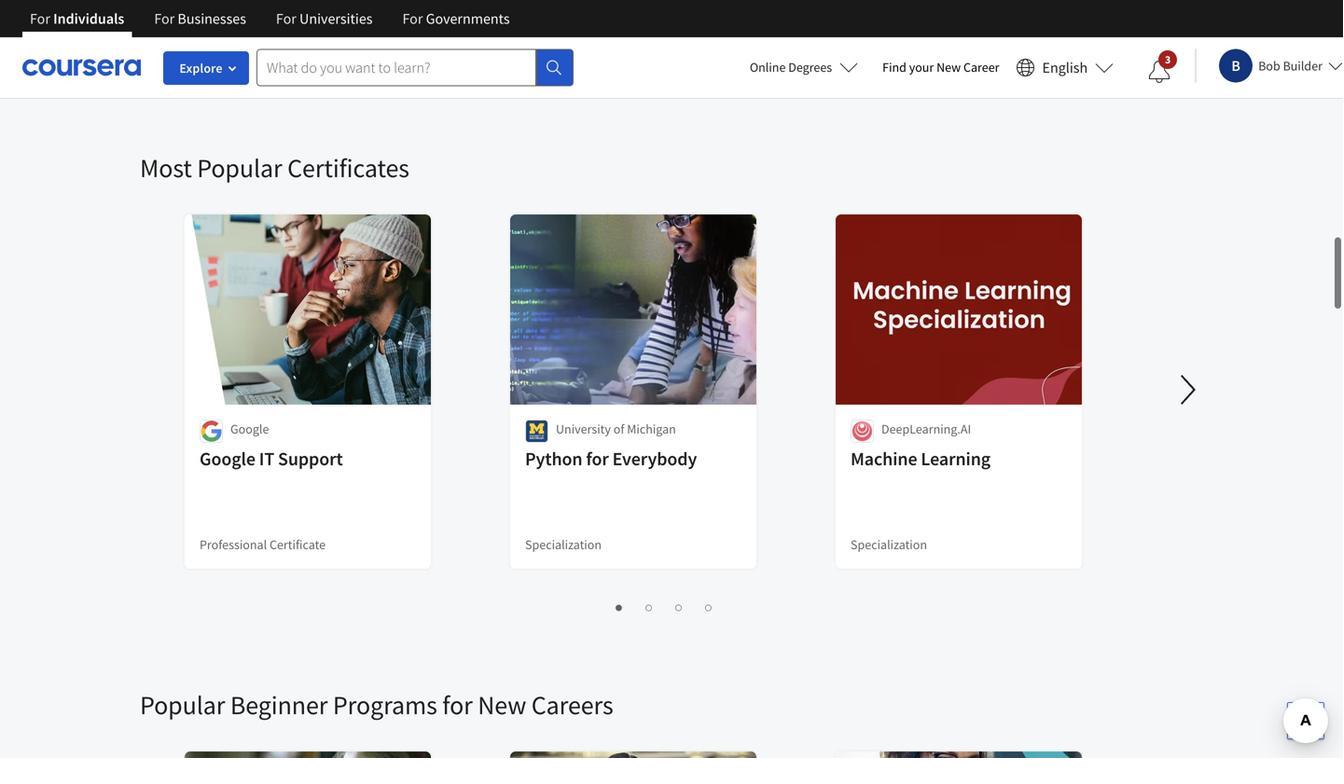 Task type: vqa. For each thing, say whether or not it's contained in the screenshot.
Most Popular Certificates Carousel element
yes



Task type: locate. For each thing, give the bounding box(es) containing it.
for for universities
[[276, 9, 296, 28]]

0 horizontal spatial 1 button
[[531, 59, 554, 80]]

2 list from the top
[[187, 595, 1143, 618]]

2
[[567, 61, 574, 78], [641, 598, 649, 616]]

2 button
[[561, 59, 583, 80], [636, 596, 658, 618]]

3 left b
[[1165, 52, 1171, 67]]

banner navigation
[[15, 0, 525, 37]]

1 specialization from the left
[[525, 536, 602, 553]]

specialization for python
[[525, 536, 602, 553]]

1 button
[[531, 59, 554, 80], [606, 596, 628, 618]]

online degrees button
[[735, 47, 873, 88]]

0 horizontal spatial for
[[442, 689, 473, 722]]

0 horizontal spatial 1
[[537, 61, 544, 78]]

meta social media marketing professional certificate by meta, image
[[836, 752, 1083, 758]]

for individuals
[[30, 9, 124, 28]]

governments
[[426, 9, 510, 28]]

specialization
[[525, 536, 602, 553], [851, 536, 927, 553]]

0 vertical spatial list
[[187, 58, 1143, 80]]

2 button for 8
[[561, 59, 583, 80]]

professional
[[200, 536, 267, 553]]

for for governments
[[402, 9, 423, 28]]

popular beginner programs for new careers carousel element
[[140, 632, 1343, 758]]

0 vertical spatial 2 button
[[561, 59, 583, 80]]

university of michigan
[[556, 421, 676, 437]]

explore button
[[163, 51, 249, 85]]

show notifications image
[[1148, 61, 1171, 83]]

1
[[537, 61, 544, 78], [611, 598, 619, 616]]

bob builder
[[1259, 57, 1323, 74]]

for left universities
[[276, 9, 296, 28]]

0 vertical spatial 2
[[567, 61, 574, 78]]

most popular certificates
[[140, 152, 409, 184]]

deeplearning.ai
[[881, 421, 971, 437]]

for
[[586, 447, 609, 471], [442, 689, 473, 722]]

1 horizontal spatial 2 button
[[636, 596, 658, 618]]

popular
[[197, 152, 282, 184], [140, 689, 225, 722]]

1 vertical spatial google
[[200, 447, 255, 471]]

2 for 8
[[567, 61, 574, 78]]

for
[[30, 9, 50, 28], [154, 9, 175, 28], [276, 9, 296, 28], [402, 9, 423, 28]]

new
[[937, 59, 961, 76], [478, 689, 526, 722]]

8
[[746, 61, 753, 78]]

1 horizontal spatial 2
[[641, 598, 649, 616]]

3 inside 3 button
[[671, 598, 679, 616]]

for left businesses
[[154, 9, 175, 28]]

for governments
[[402, 9, 510, 28]]

1 vertical spatial 1
[[611, 598, 619, 616]]

individuals
[[53, 9, 124, 28]]

4
[[701, 598, 708, 616]]

university of michigan image
[[525, 420, 548, 443]]

machine
[[851, 447, 917, 471]]

help center image
[[1295, 710, 1317, 732]]

1 horizontal spatial 1 button
[[606, 596, 628, 618]]

3
[[1165, 52, 1171, 67], [671, 598, 679, 616]]

google
[[230, 421, 269, 437], [200, 447, 255, 471]]

google up it on the left of the page
[[230, 421, 269, 437]]

find your new career link
[[873, 56, 1009, 79]]

1 button for 8
[[531, 59, 554, 80]]

certificate
[[270, 536, 326, 553]]

1 inside most popular certificates carousel element
[[611, 598, 619, 616]]

1 vertical spatial 1 button
[[606, 596, 628, 618]]

ibm data science professional certificate by ibm, image
[[185, 752, 432, 758]]

0 horizontal spatial 2
[[567, 61, 574, 78]]

support
[[278, 447, 343, 471]]

0 vertical spatial for
[[586, 447, 609, 471]]

google for google
[[230, 421, 269, 437]]

list
[[187, 58, 1143, 80], [187, 595, 1143, 618]]

0 vertical spatial 1 button
[[531, 59, 554, 80]]

new right your
[[937, 59, 961, 76]]

1 vertical spatial list
[[187, 595, 1143, 618]]

3 button
[[1134, 49, 1186, 94]]

1 horizontal spatial specialization
[[851, 536, 927, 553]]

professional certificate
[[200, 536, 326, 553]]

python
[[525, 447, 583, 471]]

0 vertical spatial google
[[230, 421, 269, 437]]

specialization down python
[[525, 536, 602, 553]]

for businesses
[[154, 9, 246, 28]]

everybody
[[612, 447, 697, 471]]

0 vertical spatial new
[[937, 59, 961, 76]]

specialization for machine
[[851, 536, 927, 553]]

for down university
[[586, 447, 609, 471]]

0 horizontal spatial new
[[478, 689, 526, 722]]

learning
[[921, 447, 991, 471]]

1 vertical spatial 3
[[671, 598, 679, 616]]

beginner
[[230, 689, 328, 722]]

universities
[[299, 9, 373, 28]]

builder
[[1283, 57, 1323, 74]]

online degrees
[[750, 59, 832, 76]]

1 horizontal spatial for
[[586, 447, 609, 471]]

1 vertical spatial 2 button
[[636, 596, 658, 618]]

2 button for 3
[[636, 596, 658, 618]]

for for individuals
[[30, 9, 50, 28]]

specialization down machine
[[851, 536, 927, 553]]

0 vertical spatial 3
[[1165, 52, 1171, 67]]

explore
[[179, 60, 223, 76]]

0 horizontal spatial 3
[[671, 598, 679, 616]]

1 for from the left
[[30, 9, 50, 28]]

2 inside most popular certificates carousel element
[[641, 598, 649, 616]]

for right programs
[[442, 689, 473, 722]]

1 button for 3
[[606, 596, 628, 618]]

google down google image
[[200, 447, 255, 471]]

3 left 4
[[671, 598, 679, 616]]

1 horizontal spatial 3
[[1165, 52, 1171, 67]]

machine learning
[[851, 447, 991, 471]]

0 vertical spatial 1
[[537, 61, 544, 78]]

0 horizontal spatial specialization
[[525, 536, 602, 553]]

it
[[259, 447, 274, 471]]

4 for from the left
[[402, 9, 423, 28]]

0 horizontal spatial 2 button
[[561, 59, 583, 80]]

3 for from the left
[[276, 9, 296, 28]]

deeplearning.ai image
[[851, 420, 874, 443]]

for up what do you want to learn? text box
[[402, 9, 423, 28]]

find your new career
[[883, 59, 999, 76]]

9
[[776, 61, 783, 78]]

popular inside popular beginner programs for new careers carousel element
[[140, 689, 225, 722]]

1 vertical spatial 2
[[641, 598, 649, 616]]

2 for from the left
[[154, 9, 175, 28]]

1 horizontal spatial new
[[937, 59, 961, 76]]

degrees
[[788, 59, 832, 76]]

certificates
[[287, 152, 409, 184]]

for left the individuals
[[30, 9, 50, 28]]

0 vertical spatial popular
[[197, 152, 282, 184]]

1 vertical spatial popular
[[140, 689, 225, 722]]

2 specialization from the left
[[851, 536, 927, 553]]

of
[[614, 421, 624, 437]]

None search field
[[257, 49, 574, 86]]

new left careers
[[478, 689, 526, 722]]

1 horizontal spatial 1
[[611, 598, 619, 616]]



Task type: describe. For each thing, give the bounding box(es) containing it.
python for everybody
[[525, 447, 697, 471]]

1 for 8
[[537, 61, 544, 78]]

popular beginner programs for new careers
[[140, 689, 613, 722]]

most
[[140, 152, 192, 184]]

career
[[964, 59, 999, 76]]

popular inside most popular certificates carousel element
[[197, 152, 282, 184]]

for inside most popular certificates carousel element
[[586, 447, 609, 471]]

1 vertical spatial for
[[442, 689, 473, 722]]

for for businesses
[[154, 9, 175, 28]]

coursera image
[[22, 52, 141, 82]]

for universities
[[276, 9, 373, 28]]

online
[[750, 59, 786, 76]]

3 inside 3 dropdown button
[[1165, 52, 1171, 67]]

bob
[[1259, 57, 1280, 74]]

4 button
[[695, 596, 718, 618]]

google image
[[200, 420, 223, 443]]

michigan
[[627, 421, 676, 437]]

careers
[[531, 689, 613, 722]]

english button
[[1009, 37, 1121, 98]]

list inside most popular certificates carousel element
[[187, 595, 1143, 618]]

1 vertical spatial new
[[478, 689, 526, 722]]

programs
[[333, 689, 437, 722]]

3 button
[[666, 596, 688, 618]]

your
[[909, 59, 934, 76]]

google project management: professional certificate by google, image
[[510, 752, 757, 758]]

8 button
[[740, 59, 763, 80]]

What do you want to learn? text field
[[257, 49, 536, 86]]

b
[[1232, 56, 1241, 75]]

english
[[1042, 58, 1088, 77]]

google for google it support
[[200, 447, 255, 471]]

next slide image
[[1166, 368, 1211, 412]]

9 button
[[770, 59, 792, 80]]

most popular certificates carousel element
[[140, 95, 1343, 632]]

1 list from the top
[[187, 58, 1143, 80]]

1 for 3
[[611, 598, 619, 616]]

google it support
[[200, 447, 343, 471]]

businesses
[[178, 9, 246, 28]]

2 for 3
[[641, 598, 649, 616]]

university
[[556, 421, 611, 437]]

find
[[883, 59, 907, 76]]



